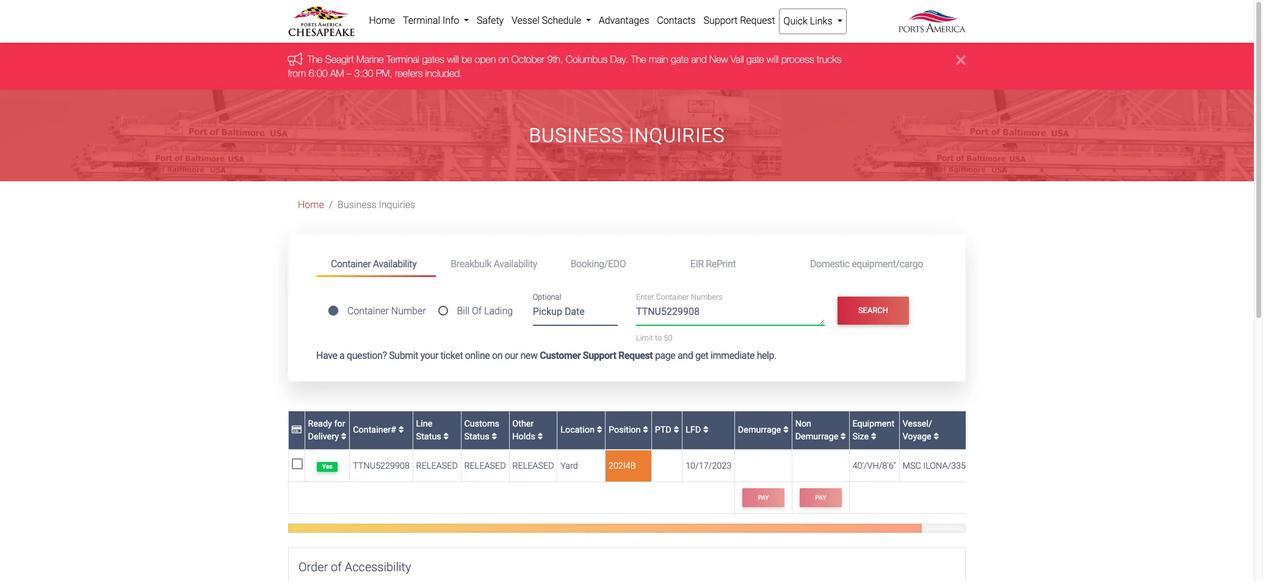Task type: describe. For each thing, give the bounding box(es) containing it.
sort image for status
[[443, 432, 449, 441]]

order of accessibility
[[299, 560, 411, 574]]

customer
[[540, 350, 581, 361]]

2 the from the left
[[631, 54, 647, 65]]

main
[[649, 54, 669, 65]]

sort image inside location link
[[597, 426, 602, 435]]

order
[[299, 560, 328, 574]]

pm,
[[376, 68, 393, 79]]

from
[[288, 68, 306, 79]]

october
[[512, 54, 545, 65]]

sort image for size
[[871, 432, 877, 441]]

50
[[664, 333, 673, 342]]

domestic equipment/cargo link
[[796, 253, 938, 275]]

1 horizontal spatial business inquiries
[[529, 124, 725, 147]]

the seagirt marine terminal gates will be open on october 9th, columbus day. the main gate and new vail gate will process trucks from 6:00 am – 3:30 pm, reefers included.
[[288, 54, 842, 79]]

sort image left 'size'
[[841, 432, 846, 441]]

9th,
[[548, 54, 563, 65]]

vail
[[731, 54, 744, 65]]

quick
[[784, 15, 808, 27]]

location link
[[561, 425, 602, 436]]

1 vertical spatial business inquiries
[[338, 199, 415, 211]]

have a question? submit your ticket online on our new customer support request page and get immediate help.
[[316, 350, 777, 361]]

immediate
[[711, 350, 755, 361]]

reefers
[[395, 68, 423, 79]]

home for bottom home link
[[298, 199, 324, 211]]

line
[[416, 419, 433, 429]]

ttnu5229908
[[353, 461, 410, 471]]

1 vertical spatial request
[[618, 350, 653, 361]]

other
[[512, 419, 534, 429]]

customer support request link
[[540, 350, 653, 361]]

Optional text field
[[533, 302, 618, 326]]

links
[[810, 15, 833, 27]]

msc ilona/335r
[[903, 461, 972, 471]]

ready
[[308, 419, 332, 429]]

Enter Container Numbers text field
[[636, 305, 825, 325]]

availability for breakbulk availability
[[494, 258, 537, 270]]

voyage
[[903, 432, 932, 442]]

support request
[[704, 15, 775, 26]]

new
[[520, 350, 538, 361]]

enter
[[636, 293, 654, 302]]

container#
[[353, 425, 399, 436]]

reprint
[[706, 258, 736, 270]]

vessel/ voyage
[[903, 419, 934, 442]]

sort image inside ptd link
[[674, 426, 679, 435]]

lading
[[484, 305, 513, 317]]

breakbulk availability link
[[436, 253, 556, 275]]

safety
[[477, 15, 504, 26]]

position link
[[609, 425, 648, 436]]

1 horizontal spatial support
[[704, 15, 738, 26]]

sort image inside container# link
[[399, 426, 404, 435]]

0 horizontal spatial inquiries
[[379, 199, 415, 211]]

domestic equipment/cargo
[[810, 258, 923, 270]]

1 vertical spatial container
[[656, 293, 689, 302]]

search
[[858, 306, 888, 315]]

on inside the seagirt marine terminal gates will be open on october 9th, columbus day. the main gate and new vail gate will process trucks from 6:00 am – 3:30 pm, reefers included.
[[499, 54, 509, 65]]

booking/edo
[[571, 258, 626, 270]]

delivery
[[308, 432, 339, 442]]

contacts
[[657, 15, 696, 26]]

bill of lading
[[457, 305, 513, 317]]

online
[[465, 350, 490, 361]]

quick links
[[784, 15, 835, 27]]

of
[[331, 560, 342, 574]]

sort image inside "position" link
[[643, 426, 648, 435]]

sort image down for
[[341, 432, 347, 441]]

for
[[334, 419, 345, 429]]

size
[[853, 432, 869, 442]]

terminal info link
[[399, 9, 473, 33]]

contacts link
[[653, 9, 700, 33]]

10/17/2023
[[686, 461, 732, 471]]

optional
[[533, 293, 561, 302]]

terminal inside the seagirt marine terminal gates will be open on october 9th, columbus day. the main gate and new vail gate will process trucks from 6:00 am – 3:30 pm, reefers included.
[[387, 54, 420, 65]]

ready for delivery
[[308, 419, 345, 442]]

1 vertical spatial home link
[[298, 199, 324, 211]]

2 released from the left
[[464, 461, 506, 471]]

help.
[[757, 350, 777, 361]]

position
[[609, 425, 643, 436]]

info
[[443, 15, 459, 26]]

of
[[472, 305, 482, 317]]

process
[[782, 54, 815, 65]]

eir reprint
[[690, 258, 736, 270]]

sort image right holds
[[538, 432, 543, 441]]

container for container availability
[[331, 258, 371, 270]]

1 vertical spatial business
[[338, 199, 376, 211]]

1 vertical spatial support
[[583, 350, 616, 361]]

202i4b
[[609, 461, 636, 471]]

1 gate from the left
[[671, 54, 689, 65]]

other holds
[[512, 419, 538, 442]]

customs status
[[464, 419, 499, 442]]

vessel schedule link
[[508, 9, 595, 33]]

1 will from the left
[[447, 54, 459, 65]]

sort image for voyage
[[934, 432, 939, 441]]

included.
[[426, 68, 463, 79]]

6:00
[[309, 68, 328, 79]]

container availability
[[331, 258, 417, 270]]

sort image down customs
[[492, 432, 497, 441]]

msc
[[903, 461, 921, 471]]



Task type: locate. For each thing, give the bounding box(es) containing it.
page
[[655, 350, 676, 361]]

on right open
[[499, 54, 509, 65]]

business
[[529, 124, 624, 147], [338, 199, 376, 211]]

schedule
[[542, 15, 581, 26]]

demurrage inside the non demurrage
[[795, 432, 838, 442]]

get
[[695, 350, 708, 361]]

support request link
[[700, 9, 779, 33]]

the right day.
[[631, 54, 647, 65]]

search button
[[837, 297, 909, 325]]

gate
[[671, 54, 689, 65], [747, 54, 765, 65]]

gate right main
[[671, 54, 689, 65]]

1 the from the left
[[308, 54, 323, 65]]

status down customs
[[464, 432, 489, 442]]

seagirt
[[326, 54, 354, 65]]

0 vertical spatial container
[[331, 258, 371, 270]]

status inside line status
[[416, 432, 441, 442]]

sort image left customs status
[[443, 432, 449, 441]]

limit
[[636, 333, 653, 342]]

1 released from the left
[[416, 461, 458, 471]]

sort image inside demurrage link
[[783, 426, 789, 435]]

terminal
[[403, 15, 440, 26], [387, 54, 420, 65]]

lfd
[[686, 425, 703, 436]]

terminal info
[[403, 15, 462, 26]]

accessibility
[[345, 560, 411, 574]]

line status
[[416, 419, 443, 442]]

0 vertical spatial home
[[369, 15, 395, 26]]

1 availability from the left
[[373, 258, 417, 270]]

the up 6:00 on the top of page
[[308, 54, 323, 65]]

0 horizontal spatial status
[[416, 432, 441, 442]]

container right enter
[[656, 293, 689, 302]]

gates
[[422, 54, 445, 65]]

availability for container availability
[[373, 258, 417, 270]]

a
[[340, 350, 345, 361]]

vessel schedule
[[512, 15, 584, 26]]

2 availability from the left
[[494, 258, 537, 270]]

2 vertical spatial container
[[347, 305, 389, 317]]

terminal left info
[[403, 15, 440, 26]]

terminal up reefers
[[387, 54, 420, 65]]

demurrage
[[738, 425, 783, 436], [795, 432, 838, 442]]

0 horizontal spatial released
[[416, 461, 458, 471]]

question?
[[347, 350, 387, 361]]

enter container numbers
[[636, 293, 723, 302]]

bill
[[457, 305, 470, 317]]

sort image right voyage
[[934, 432, 939, 441]]

–
[[347, 68, 352, 79]]

will left process at the right of page
[[767, 54, 779, 65]]

1 vertical spatial home
[[298, 199, 324, 211]]

equipment
[[853, 419, 895, 429]]

0 vertical spatial request
[[740, 15, 775, 26]]

0 horizontal spatial availability
[[373, 258, 417, 270]]

support
[[704, 15, 738, 26], [583, 350, 616, 361]]

request left quick
[[740, 15, 775, 26]]

the
[[308, 54, 323, 65], [631, 54, 647, 65]]

sort image
[[643, 426, 648, 435], [783, 426, 789, 435], [443, 432, 449, 441], [871, 432, 877, 441], [934, 432, 939, 441]]

on left our
[[492, 350, 503, 361]]

0 vertical spatial inquiries
[[629, 124, 725, 147]]

0 vertical spatial and
[[692, 54, 707, 65]]

ticket
[[441, 350, 463, 361]]

0 vertical spatial business inquiries
[[529, 124, 725, 147]]

quick links link
[[779, 9, 847, 34]]

1 horizontal spatial home
[[369, 15, 395, 26]]

sort image inside lfd link
[[703, 426, 709, 435]]

will left be at the left top
[[447, 54, 459, 65]]

home
[[369, 15, 395, 26], [298, 199, 324, 211]]

3 released from the left
[[512, 461, 554, 471]]

customs
[[464, 419, 499, 429]]

1 vertical spatial terminal
[[387, 54, 420, 65]]

container# link
[[353, 425, 404, 436]]

1 horizontal spatial will
[[767, 54, 779, 65]]

domestic
[[810, 258, 850, 270]]

our
[[505, 350, 518, 361]]

0 horizontal spatial demurrage
[[738, 425, 783, 436]]

0 horizontal spatial business
[[338, 199, 376, 211]]

and left get
[[678, 350, 693, 361]]

2 will from the left
[[767, 54, 779, 65]]

support up new
[[704, 15, 738, 26]]

released
[[416, 461, 458, 471], [464, 461, 506, 471], [512, 461, 554, 471]]

1 status from the left
[[416, 432, 441, 442]]

and left new
[[692, 54, 707, 65]]

breakbulk
[[451, 258, 491, 270]]

non demurrage
[[795, 419, 841, 442]]

safety link
[[473, 9, 508, 33]]

request down limit
[[618, 350, 653, 361]]

1 horizontal spatial released
[[464, 461, 506, 471]]

0 horizontal spatial business inquiries
[[338, 199, 415, 211]]

sort image left non
[[783, 426, 789, 435]]

business inquiries
[[529, 124, 725, 147], [338, 199, 415, 211]]

yard
[[561, 461, 578, 471]]

3:30
[[355, 68, 374, 79]]

advantages link
[[595, 9, 653, 33]]

2 horizontal spatial released
[[512, 461, 554, 471]]

breakbulk availability
[[451, 258, 537, 270]]

0 horizontal spatial gate
[[671, 54, 689, 65]]

on
[[499, 54, 509, 65], [492, 350, 503, 361]]

1 horizontal spatial demurrage
[[795, 432, 838, 442]]

container
[[331, 258, 371, 270], [656, 293, 689, 302], [347, 305, 389, 317]]

0 horizontal spatial support
[[583, 350, 616, 361]]

inquiries
[[629, 124, 725, 147], [379, 199, 415, 211]]

1 horizontal spatial availability
[[494, 258, 537, 270]]

0 vertical spatial on
[[499, 54, 509, 65]]

1 horizontal spatial request
[[740, 15, 775, 26]]

support right customer
[[583, 350, 616, 361]]

released down holds
[[512, 461, 554, 471]]

1 vertical spatial inquiries
[[379, 199, 415, 211]]

request
[[740, 15, 775, 26], [618, 350, 653, 361]]

ptd
[[655, 425, 674, 436]]

0 vertical spatial support
[[704, 15, 738, 26]]

sort image up "10/17/2023" on the bottom of page
[[703, 426, 709, 435]]

status for customs
[[464, 432, 489, 442]]

request inside the support request link
[[740, 15, 775, 26]]

1 horizontal spatial home link
[[365, 9, 399, 33]]

yes
[[322, 463, 333, 471]]

0 horizontal spatial the
[[308, 54, 323, 65]]

40'/vh/8'6"
[[853, 461, 896, 471]]

sort image left ptd
[[643, 426, 648, 435]]

status for line
[[416, 432, 441, 442]]

the seagirt marine terminal gates will be open on october 9th, columbus day. the main gate and new vail gate will process trucks from 6:00 am – 3:30 pm, reefers included. alert
[[0, 43, 1254, 90]]

credit card image
[[292, 426, 302, 435]]

close image
[[957, 53, 966, 67]]

released down customs status
[[464, 461, 506, 471]]

demurrage left non
[[738, 425, 783, 436]]

0 horizontal spatial will
[[447, 54, 459, 65]]

container up container number
[[331, 258, 371, 270]]

and inside the seagirt marine terminal gates will be open on october 9th, columbus day. the main gate and new vail gate will process trucks from 6:00 am – 3:30 pm, reefers included.
[[692, 54, 707, 65]]

1 vertical spatial and
[[678, 350, 693, 361]]

0 vertical spatial business
[[529, 124, 624, 147]]

0 horizontal spatial home
[[298, 199, 324, 211]]

advantages
[[599, 15, 649, 26]]

day.
[[611, 54, 629, 65]]

sort image down equipment
[[871, 432, 877, 441]]

numbers
[[691, 293, 723, 302]]

equipment size
[[853, 419, 895, 442]]

ptd link
[[655, 425, 679, 436]]

sort image
[[399, 426, 404, 435], [597, 426, 602, 435], [674, 426, 679, 435], [703, 426, 709, 435], [341, 432, 347, 441], [492, 432, 497, 441], [538, 432, 543, 441], [841, 432, 846, 441]]

your
[[421, 350, 438, 361]]

1 horizontal spatial the
[[631, 54, 647, 65]]

vessel/
[[903, 419, 932, 429]]

1 horizontal spatial inquiries
[[629, 124, 725, 147]]

1 horizontal spatial status
[[464, 432, 489, 442]]

demurrage link
[[738, 425, 789, 436]]

terminal inside 'link'
[[403, 15, 440, 26]]

1 vertical spatial on
[[492, 350, 503, 361]]

bullhorn image
[[288, 52, 308, 66]]

availability up container number
[[373, 258, 417, 270]]

sort image left "position"
[[597, 426, 602, 435]]

released down line status
[[416, 461, 458, 471]]

eir reprint link
[[676, 253, 796, 275]]

equipment/cargo
[[852, 258, 923, 270]]

sort image left the line
[[399, 426, 404, 435]]

eir
[[690, 258, 704, 270]]

0 vertical spatial terminal
[[403, 15, 440, 26]]

have
[[316, 350, 337, 361]]

home for top home link
[[369, 15, 395, 26]]

sort image left lfd
[[674, 426, 679, 435]]

be
[[462, 54, 473, 65]]

0 horizontal spatial home link
[[298, 199, 324, 211]]

0 horizontal spatial request
[[618, 350, 653, 361]]

1 horizontal spatial gate
[[747, 54, 765, 65]]

ilona/335r
[[923, 461, 972, 471]]

2 gate from the left
[[747, 54, 765, 65]]

submit
[[389, 350, 418, 361]]

will
[[447, 54, 459, 65], [767, 54, 779, 65]]

container for container number
[[347, 305, 389, 317]]

lfd link
[[686, 425, 709, 436]]

1 horizontal spatial business
[[529, 124, 624, 147]]

container left number
[[347, 305, 389, 317]]

0 vertical spatial home link
[[365, 9, 399, 33]]

status down the line
[[416, 432, 441, 442]]

container number
[[347, 305, 426, 317]]

gate right vail
[[747, 54, 765, 65]]

trucks
[[817, 54, 842, 65]]

location
[[561, 425, 597, 436]]

demurrage down non
[[795, 432, 838, 442]]

availability right breakbulk
[[494, 258, 537, 270]]

status inside customs status
[[464, 432, 489, 442]]

2 status from the left
[[464, 432, 489, 442]]

columbus
[[566, 54, 608, 65]]

booking/edo link
[[556, 253, 676, 275]]



Task type: vqa. For each thing, say whether or not it's contained in the screenshot.
RELEASED to the right
yes



